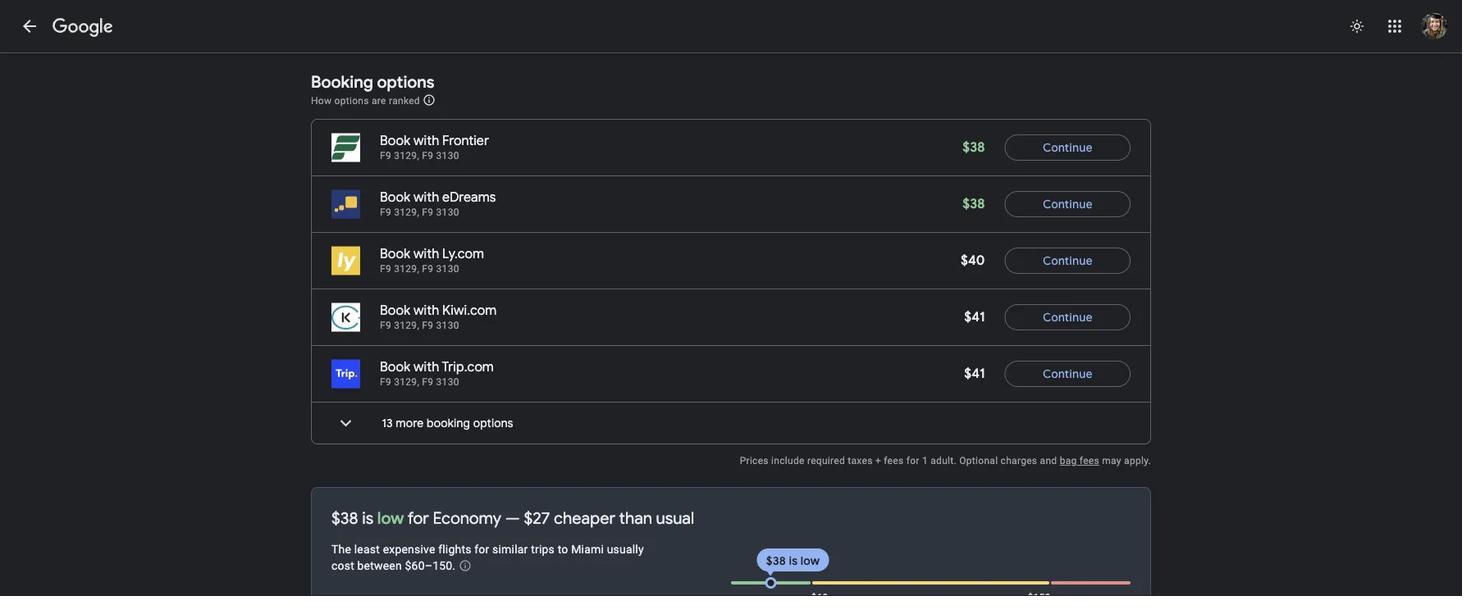 Task type: locate. For each thing, give the bounding box(es) containing it.
with inside book with trip.com f9 3129, f9 3130
[[414, 359, 439, 376]]

continue
[[1043, 140, 1093, 155], [1043, 197, 1093, 212], [1043, 254, 1093, 268], [1043, 310, 1093, 325], [1043, 367, 1093, 382]]

cost
[[332, 559, 354, 573]]

for inside the least expensive flights for similar trips to miami usually cost between $60–150.
[[475, 543, 489, 556]]

0 vertical spatial for
[[907, 455, 920, 467]]

2 horizontal spatial for
[[907, 455, 920, 467]]

0 horizontal spatial low
[[377, 508, 404, 529]]

1 horizontal spatial for
[[475, 543, 489, 556]]

0 vertical spatial $41
[[964, 309, 985, 326]]

1 $41 from the top
[[964, 309, 985, 326]]

for up expensive at the bottom left of the page
[[408, 508, 429, 529]]

book inside book with edreams f9 3129, f9 3130
[[380, 189, 410, 206]]

with inside book with edreams f9 3129, f9 3130
[[414, 189, 439, 206]]

between
[[357, 559, 402, 573]]

3129, inside book with frontier f9 3129, f9 3130
[[394, 150, 419, 162]]

how
[[311, 95, 332, 106]]

fees right bag at the right
[[1080, 455, 1100, 467]]

4 with from the top
[[414, 302, 439, 319]]

2 continue from the top
[[1043, 197, 1093, 212]]

2 vertical spatial for
[[475, 543, 489, 556]]

3 3129, from the top
[[394, 263, 419, 275]]

$38 is low for economy — $27 cheaper than usual
[[332, 508, 694, 529]]

continue for book with kiwi.com
[[1043, 310, 1093, 325]]

3 continue from the top
[[1043, 254, 1093, 268]]

continue button for book with edreams
[[1005, 185, 1131, 224]]

3129, inside book with edreams f9 3129, f9 3130
[[394, 207, 419, 218]]

1 vertical spatial $41
[[964, 366, 985, 382]]

0 vertical spatial low
[[377, 508, 404, 529]]

1 continue button from the top
[[1005, 128, 1131, 167]]

with inside book with ly.com f9 3129, f9 3130
[[414, 246, 439, 263]]

0 horizontal spatial options
[[334, 95, 369, 106]]

1 vertical spatial for
[[408, 508, 429, 529]]

the least expensive flights for similar trips to miami usually cost between $60–150.
[[332, 543, 644, 573]]

go back image
[[20, 16, 39, 36]]

flight numbers f9 3129, f9 3130 text field for ly.com
[[380, 263, 459, 275]]

with inside book with kiwi.com f9 3129, f9 3130
[[414, 302, 439, 319]]

0 horizontal spatial fees
[[884, 455, 904, 467]]

with up f9 3129, f9 3130 text box
[[414, 302, 439, 319]]

3129, up more
[[394, 377, 419, 388]]

options up ranked
[[377, 71, 435, 92]]

book with edreams f9 3129, f9 3130
[[380, 189, 496, 218]]

similar
[[492, 543, 528, 556]]

continue button for book with ly.com
[[1005, 241, 1131, 281]]

0 vertical spatial 41 us dollars text field
[[964, 309, 985, 326]]

kiwi.com
[[442, 302, 497, 319]]

low
[[377, 508, 404, 529], [801, 554, 820, 569]]

book down ranked
[[380, 133, 410, 149]]

for
[[907, 455, 920, 467], [408, 508, 429, 529], [475, 543, 489, 556]]

trip.com
[[442, 359, 494, 376]]

5 3130 from the top
[[436, 377, 459, 388]]

options down 'booking'
[[334, 95, 369, 106]]

3130 down edreams
[[436, 207, 459, 218]]

$41 for kiwi.com
[[964, 309, 985, 326]]

frontier
[[442, 133, 489, 149]]

fees
[[884, 455, 904, 467], [1080, 455, 1100, 467]]

$27
[[524, 508, 550, 529]]

$38
[[963, 139, 985, 156], [963, 196, 985, 213], [332, 508, 358, 529], [766, 554, 786, 569]]

with inside book with frontier f9 3129, f9 3130
[[414, 133, 439, 149]]

3129, down ranked
[[394, 150, 419, 162]]

38 US dollars text field
[[963, 196, 985, 213]]

1 3129, from the top
[[394, 150, 419, 162]]

3129, for book with kiwi.com
[[394, 320, 419, 332]]

continue for book with frontier
[[1043, 140, 1093, 155]]

optional
[[960, 455, 998, 467]]

and
[[1040, 455, 1057, 467]]

3 book from the top
[[380, 246, 410, 263]]

1 with from the top
[[414, 133, 439, 149]]

5 3129, from the top
[[394, 377, 419, 388]]

2 continue button from the top
[[1005, 185, 1131, 224]]

book for book with kiwi.com
[[380, 302, 410, 319]]

with up flight numbers f9 3129, f9 3130 text box
[[414, 189, 439, 206]]

with
[[414, 133, 439, 149], [414, 189, 439, 206], [414, 246, 439, 263], [414, 302, 439, 319], [414, 359, 439, 376]]

with up f9 3129, f9 3130 text field
[[414, 359, 439, 376]]

miami
[[571, 543, 604, 556]]

3130 inside book with ly.com f9 3129, f9 3130
[[436, 263, 459, 275]]

1 41 us dollars text field from the top
[[964, 309, 985, 326]]

book with frontier f9 3129, f9 3130
[[380, 133, 489, 162]]

3 3130 from the top
[[436, 263, 459, 275]]

Flight numbers F9 3129, F9 3130 text field
[[380, 377, 459, 388]]

with for kiwi.com
[[414, 302, 439, 319]]

book inside book with kiwi.com f9 3129, f9 3130
[[380, 302, 410, 319]]

1
[[922, 455, 928, 467]]

4 book from the top
[[380, 302, 410, 319]]

change appearance image
[[1338, 7, 1377, 46]]

ly.com
[[442, 246, 484, 263]]

$41
[[964, 309, 985, 326], [964, 366, 985, 382]]

3130 down trip.com
[[436, 377, 459, 388]]

3129, inside book with ly.com f9 3129, f9 3130
[[394, 263, 419, 275]]

2 3129, from the top
[[394, 207, 419, 218]]

0 vertical spatial options
[[377, 71, 435, 92]]

is
[[362, 508, 374, 529], [789, 554, 798, 569]]

book for book with ly.com
[[380, 246, 410, 263]]

options right booking
[[473, 416, 513, 431]]

2 flight numbers f9 3129, f9 3130 text field from the top
[[380, 263, 459, 275]]

usually
[[607, 543, 644, 556]]

1 horizontal spatial low
[[801, 554, 820, 569]]

book down flight numbers f9 3129, f9 3130 text box
[[380, 246, 410, 263]]

with left the ly.com at left top
[[414, 246, 439, 263]]

1 horizontal spatial is
[[789, 554, 798, 569]]

options for how
[[334, 95, 369, 106]]

f9
[[380, 150, 391, 162], [422, 150, 434, 162], [380, 207, 391, 218], [422, 207, 434, 218], [380, 263, 391, 275], [422, 263, 434, 275], [380, 320, 391, 332], [422, 320, 434, 332], [380, 377, 391, 388], [422, 377, 434, 388]]

1 horizontal spatial fees
[[1080, 455, 1100, 467]]

book for book with edreams
[[380, 189, 410, 206]]

is for $38 is low for economy — $27 cheaper than usual
[[362, 508, 374, 529]]

flight numbers f9 3129, f9 3130 text field down frontier
[[380, 150, 459, 162]]

2 $41 from the top
[[964, 366, 985, 382]]

1 vertical spatial is
[[789, 554, 798, 569]]

Flight numbers F9 3129, F9 3130 text field
[[380, 207, 459, 218]]

3130 down kiwi.com
[[436, 320, 459, 332]]

1 horizontal spatial options
[[377, 71, 435, 92]]

41 us dollars text field for trip.com
[[964, 366, 985, 382]]

2 book from the top
[[380, 189, 410, 206]]

3130 inside book with kiwi.com f9 3129, f9 3130
[[436, 320, 459, 332]]

4 3130 from the top
[[436, 320, 459, 332]]

2 with from the top
[[414, 189, 439, 206]]

may
[[1102, 455, 1122, 467]]

book for book with frontier
[[380, 133, 410, 149]]

book inside book with frontier f9 3129, f9 3130
[[380, 133, 410, 149]]

options
[[377, 71, 435, 92], [334, 95, 369, 106], [473, 416, 513, 431]]

3130
[[436, 150, 459, 162], [436, 207, 459, 218], [436, 263, 459, 275], [436, 320, 459, 332], [436, 377, 459, 388]]

usual
[[656, 508, 694, 529]]

41 US dollars text field
[[964, 309, 985, 326], [964, 366, 985, 382]]

4 3129, from the top
[[394, 320, 419, 332]]

1 vertical spatial 41 us dollars text field
[[964, 366, 985, 382]]

3130 inside book with frontier f9 3129, f9 3130
[[436, 150, 459, 162]]

3 with from the top
[[414, 246, 439, 263]]

charges
[[1001, 455, 1038, 467]]

3129, up book with kiwi.com f9 3129, f9 3130
[[394, 263, 419, 275]]

continue button
[[1005, 128, 1131, 167], [1005, 185, 1131, 224], [1005, 241, 1131, 281], [1005, 298, 1131, 337], [1005, 355, 1131, 394]]

0 horizontal spatial for
[[408, 508, 429, 529]]

Flight numbers F9 3129, F9 3130 text field
[[380, 150, 459, 162], [380, 263, 459, 275]]

2 41 us dollars text field from the top
[[964, 366, 985, 382]]

with left frontier
[[414, 133, 439, 149]]

5 continue button from the top
[[1005, 355, 1131, 394]]

3129, inside book with kiwi.com f9 3129, f9 3130
[[394, 320, 419, 332]]

$40
[[961, 252, 985, 269]]

continue for book with edreams
[[1043, 197, 1093, 212]]

bag fees button
[[1060, 455, 1100, 467]]

for left 1 at the bottom right
[[907, 455, 920, 467]]

book
[[380, 133, 410, 149], [380, 189, 410, 206], [380, 246, 410, 263], [380, 302, 410, 319], [380, 359, 410, 376]]

book up flight numbers f9 3129, f9 3130 text box
[[380, 189, 410, 206]]

3 continue button from the top
[[1005, 241, 1131, 281]]

$41 for trip.com
[[964, 366, 985, 382]]

booking
[[311, 71, 373, 92]]

0 vertical spatial is
[[362, 508, 374, 529]]

3130 down the ly.com at left top
[[436, 263, 459, 275]]

book up f9 3129, f9 3130 text box
[[380, 302, 410, 319]]

1 vertical spatial flight numbers f9 3129, f9 3130 text field
[[380, 263, 459, 275]]

3130 for ly.com
[[436, 263, 459, 275]]

1 vertical spatial low
[[801, 554, 820, 569]]

3130 inside book with trip.com f9 3129, f9 3130
[[436, 377, 459, 388]]

3130 down frontier
[[436, 150, 459, 162]]

1 continue from the top
[[1043, 140, 1093, 155]]

flight numbers f9 3129, f9 3130 text field down the ly.com at left top
[[380, 263, 459, 275]]

2 3130 from the top
[[436, 207, 459, 218]]

for right the flights
[[475, 543, 489, 556]]

3130 inside book with edreams f9 3129, f9 3130
[[436, 207, 459, 218]]

1 book from the top
[[380, 133, 410, 149]]

3129,
[[394, 150, 419, 162], [394, 207, 419, 218], [394, 263, 419, 275], [394, 320, 419, 332], [394, 377, 419, 388]]

book up f9 3129, f9 3130 text field
[[380, 359, 410, 376]]

1 fees from the left
[[884, 455, 904, 467]]

0 vertical spatial flight numbers f9 3129, f9 3130 text field
[[380, 150, 459, 162]]

book inside book with trip.com f9 3129, f9 3130
[[380, 359, 410, 376]]

with for frontier
[[414, 133, 439, 149]]

book inside book with ly.com f9 3129, f9 3130
[[380, 246, 410, 263]]

13
[[382, 416, 393, 431]]

with for trip.com
[[414, 359, 439, 376]]

3129, up book with trip.com f9 3129, f9 3130
[[394, 320, 419, 332]]

booking
[[427, 416, 470, 431]]

5 book from the top
[[380, 359, 410, 376]]

4 continue button from the top
[[1005, 298, 1131, 337]]

taxes
[[848, 455, 873, 467]]

2 horizontal spatial options
[[473, 416, 513, 431]]

book for book with trip.com
[[380, 359, 410, 376]]

flights
[[438, 543, 472, 556]]

booking options
[[311, 71, 435, 92]]

bag
[[1060, 455, 1077, 467]]

4 continue from the top
[[1043, 310, 1093, 325]]

0 horizontal spatial is
[[362, 508, 374, 529]]

5 continue from the top
[[1043, 367, 1093, 382]]

1 3130 from the top
[[436, 150, 459, 162]]

continue for book with trip.com
[[1043, 367, 1093, 382]]

5 with from the top
[[414, 359, 439, 376]]

flight numbers f9 3129, f9 3130 text field for frontier
[[380, 150, 459, 162]]

3129, up book with ly.com f9 3129, f9 3130
[[394, 207, 419, 218]]

fees right +
[[884, 455, 904, 467]]

1 vertical spatial options
[[334, 95, 369, 106]]

3129, inside book with trip.com f9 3129, f9 3130
[[394, 377, 419, 388]]

1 flight numbers f9 3129, f9 3130 text field from the top
[[380, 150, 459, 162]]



Task type: vqa. For each thing, say whether or not it's contained in the screenshot.
top is
yes



Task type: describe. For each thing, give the bounding box(es) containing it.
options for booking
[[377, 71, 435, 92]]

3130 for edreams
[[436, 207, 459, 218]]

3129, for book with frontier
[[394, 150, 419, 162]]

is for $38 is low
[[789, 554, 798, 569]]

3130 for kiwi.com
[[436, 320, 459, 332]]

13 more booking options
[[382, 416, 513, 431]]

include
[[772, 455, 805, 467]]

are
[[372, 95, 386, 106]]

with for ly.com
[[414, 246, 439, 263]]

3129, for book with edreams
[[394, 207, 419, 218]]

Flight numbers F9 3129, F9 3130 text field
[[380, 320, 459, 332]]

apply.
[[1124, 455, 1151, 467]]

the
[[332, 543, 351, 556]]

continue button for book with kiwi.com
[[1005, 298, 1131, 337]]

adult.
[[931, 455, 957, 467]]

required
[[807, 455, 845, 467]]

$60–150.
[[405, 559, 456, 573]]

2 fees from the left
[[1080, 455, 1100, 467]]

—
[[505, 508, 520, 529]]

ranked
[[389, 95, 420, 106]]

low for $38 is low
[[801, 554, 820, 569]]

13 more booking options image
[[326, 404, 366, 443]]

edreams
[[442, 189, 496, 206]]

3129, for book with ly.com
[[394, 263, 419, 275]]

38 US dollars text field
[[963, 139, 985, 156]]

40 US dollars text field
[[961, 252, 985, 269]]

continue button for book with frontier
[[1005, 128, 1131, 167]]

+
[[876, 455, 881, 467]]

3130 for frontier
[[436, 150, 459, 162]]

3129, for book with trip.com
[[394, 377, 419, 388]]

than
[[619, 508, 652, 529]]

book with kiwi.com f9 3129, f9 3130
[[380, 302, 497, 332]]

trips
[[531, 543, 555, 556]]

with for edreams
[[414, 189, 439, 206]]

prices include required taxes + fees for 1 adult. optional charges and bag fees may apply.
[[740, 455, 1151, 467]]

cheaper
[[554, 508, 615, 529]]

$38 is low
[[766, 554, 820, 569]]

book with trip.com f9 3129, f9 3130
[[380, 359, 494, 388]]

prices
[[740, 455, 769, 467]]

more
[[396, 416, 424, 431]]

learn more about booking options element
[[423, 91, 436, 109]]

expensive
[[383, 543, 435, 556]]

to
[[558, 543, 568, 556]]

book with ly.com f9 3129, f9 3130
[[380, 246, 484, 275]]

41 us dollars text field for kiwi.com
[[964, 309, 985, 326]]

low for $38 is low for economy — $27 cheaper than usual
[[377, 508, 404, 529]]

continue button for book with trip.com
[[1005, 355, 1131, 394]]

how options are ranked
[[311, 95, 423, 106]]

2 vertical spatial options
[[473, 416, 513, 431]]

3130 for trip.com
[[436, 377, 459, 388]]

least
[[354, 543, 380, 556]]

continue for book with ly.com
[[1043, 254, 1093, 268]]

learn more about booking options image
[[423, 94, 436, 107]]

economy
[[433, 508, 502, 529]]

learn more about price insights image
[[459, 560, 472, 573]]



